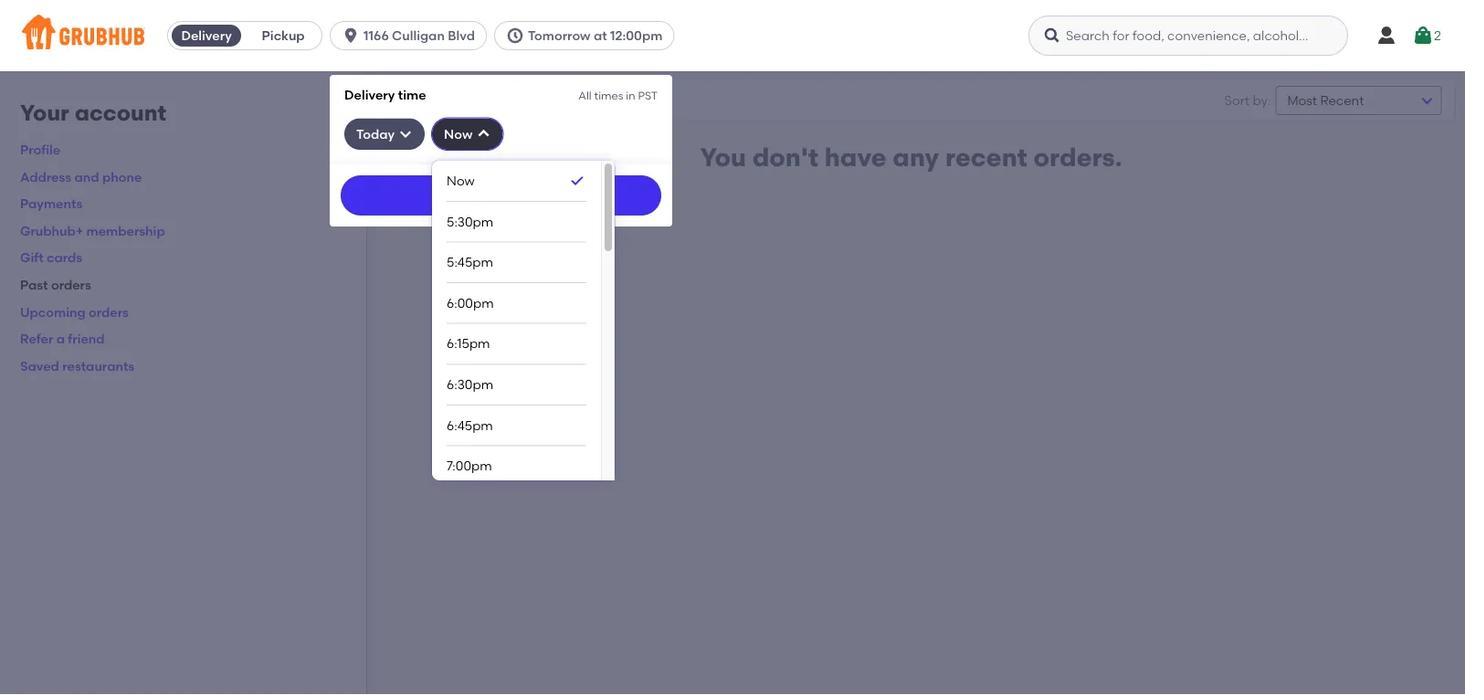 Task type: vqa. For each thing, say whether or not it's contained in the screenshot.
All
yes



Task type: locate. For each thing, give the bounding box(es) containing it.
orders.
[[1034, 142, 1123, 173]]

sort
[[1225, 93, 1250, 108]]

times
[[594, 89, 624, 102]]

tomorrow
[[528, 28, 591, 43]]

in
[[626, 89, 636, 102]]

grubhub+ membership link
[[20, 223, 165, 238]]

membership
[[86, 223, 165, 238]]

your account
[[20, 100, 166, 126]]

1 horizontal spatial delivery
[[345, 87, 395, 102]]

1 vertical spatial delivery
[[345, 87, 395, 102]]

orders for upcoming orders
[[89, 304, 129, 320]]

orders up friend
[[89, 304, 129, 320]]

now up 5:30pm
[[447, 173, 475, 188]]

at
[[594, 28, 607, 43]]

pickup button
[[245, 21, 322, 50]]

by:
[[1253, 93, 1271, 108]]

list box containing now
[[447, 161, 587, 695]]

grubhub+ membership
[[20, 223, 165, 238]]

phone
[[102, 169, 142, 184]]

update button
[[341, 175, 662, 216]]

update
[[481, 189, 522, 202]]

delivery left pickup
[[181, 28, 232, 43]]

1 vertical spatial svg image
[[560, 90, 582, 111]]

grubhub+
[[20, 223, 83, 238]]

0 horizontal spatial svg image
[[398, 127, 413, 141]]

now
[[444, 126, 473, 142], [447, 173, 475, 188]]

a
[[56, 331, 65, 347]]

any
[[893, 142, 940, 173]]

address
[[20, 169, 71, 184]]

svg image inside the 2 button
[[1413, 25, 1435, 47]]

0 vertical spatial svg image
[[506, 26, 524, 45]]

5:30pm
[[447, 214, 494, 229]]

account
[[75, 100, 166, 126]]

delivery up today
[[345, 87, 395, 102]]

sort by:
[[1225, 93, 1271, 108]]

6:00pm
[[447, 295, 494, 311]]

1 vertical spatial now
[[447, 173, 475, 188]]

6:15pm
[[447, 336, 490, 351]]

1166
[[364, 28, 389, 43]]

0 vertical spatial delivery
[[181, 28, 232, 43]]

svg image
[[506, 26, 524, 45], [560, 90, 582, 111], [398, 127, 413, 141]]

friend
[[68, 331, 105, 347]]

delivery
[[181, 28, 232, 43], [345, 87, 395, 102]]

delivery for delivery time
[[345, 87, 395, 102]]

refer a friend link
[[20, 331, 105, 347]]

1 horizontal spatial svg image
[[506, 26, 524, 45]]

delivery inside "button"
[[181, 28, 232, 43]]

pst
[[638, 89, 658, 102]]

gift cards link
[[20, 250, 82, 266]]

orders
[[51, 277, 91, 293], [89, 304, 129, 320]]

svg image right today
[[398, 127, 413, 141]]

have
[[825, 142, 887, 173]]

now down orders button
[[444, 126, 473, 142]]

your
[[20, 100, 69, 126]]

svg image left tomorrow
[[506, 26, 524, 45]]

12:00pm
[[610, 28, 663, 43]]

2 horizontal spatial svg image
[[560, 90, 582, 111]]

payments link
[[20, 196, 83, 211]]

profile
[[20, 142, 60, 157]]

1 vertical spatial orders
[[89, 304, 129, 320]]

svg image
[[1413, 25, 1435, 47], [342, 26, 360, 45], [1043, 26, 1062, 45], [476, 127, 491, 141]]

svg image left times on the left
[[560, 90, 582, 111]]

orders up upcoming orders link
[[51, 277, 91, 293]]

cards
[[47, 250, 82, 266]]

2 vertical spatial svg image
[[398, 127, 413, 141]]

0 vertical spatial orders
[[51, 277, 91, 293]]

culligan
[[392, 28, 445, 43]]

2 button
[[1413, 19, 1442, 52]]

6:30pm
[[447, 377, 493, 392]]

list box
[[447, 161, 587, 695]]

saved
[[20, 358, 59, 374]]

0 horizontal spatial delivery
[[181, 28, 232, 43]]

now option
[[447, 161, 587, 202]]

delivery for delivery
[[181, 28, 232, 43]]



Task type: describe. For each thing, give the bounding box(es) containing it.
time
[[398, 87, 426, 102]]

orders button
[[377, 88, 454, 113]]

you don't have any recent orders.
[[700, 142, 1123, 173]]

you
[[700, 142, 747, 173]]

past orders
[[20, 277, 91, 293]]

1166 culligan blvd
[[364, 28, 475, 43]]

profile link
[[20, 142, 60, 157]]

payments
[[20, 196, 83, 211]]

today
[[356, 126, 395, 142]]

check icon image
[[568, 172, 587, 190]]

gift cards
[[20, 250, 82, 266]]

2
[[1435, 28, 1442, 43]]

now inside option
[[447, 173, 475, 188]]

svg image inside the 'tomorrow at 12:00pm' button
[[506, 26, 524, 45]]

delivery button
[[168, 21, 245, 50]]

5:45pm
[[447, 254, 493, 270]]

address and phone link
[[20, 169, 142, 184]]

tomorrow at 12:00pm button
[[494, 21, 682, 50]]

upcoming orders
[[20, 304, 129, 320]]

upcoming orders link
[[20, 304, 129, 320]]

7:00pm
[[447, 458, 492, 474]]

6:45pm
[[447, 417, 493, 433]]

delivery time
[[345, 87, 426, 102]]

blvd
[[448, 28, 475, 43]]

1166 culligan blvd button
[[330, 21, 494, 50]]

pickup
[[262, 28, 305, 43]]

address and phone
[[20, 169, 142, 184]]

recent
[[946, 142, 1028, 173]]

saved restaurants
[[20, 358, 135, 374]]

refer a friend
[[20, 331, 105, 347]]

gift
[[20, 250, 44, 266]]

svg image for delivery time
[[398, 127, 413, 141]]

and
[[74, 169, 99, 184]]

refer
[[20, 331, 53, 347]]

0 vertical spatial now
[[444, 126, 473, 142]]

orders for past orders
[[51, 277, 91, 293]]

svg image inside 1166 culligan blvd button
[[342, 26, 360, 45]]

main navigation navigation
[[0, 0, 1466, 695]]

all
[[579, 89, 592, 102]]

orders
[[394, 92, 437, 108]]

upcoming
[[20, 304, 86, 320]]

past
[[20, 277, 48, 293]]

svg image for your account
[[560, 90, 582, 111]]

restaurants
[[62, 358, 135, 374]]

list box inside main navigation navigation
[[447, 161, 587, 695]]

past orders link
[[20, 277, 91, 293]]

all times in pst
[[579, 89, 658, 102]]

saved restaurants link
[[20, 358, 135, 374]]

tomorrow at 12:00pm
[[528, 28, 663, 43]]

don't
[[753, 142, 819, 173]]



